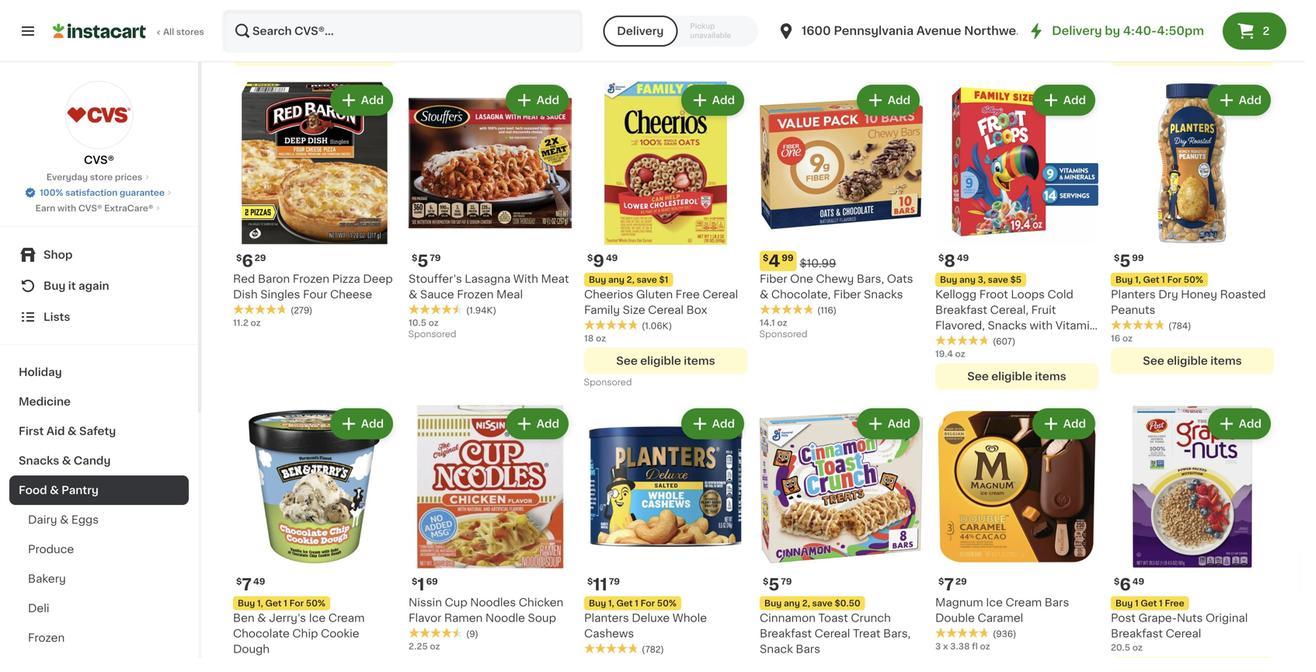 Task type: describe. For each thing, give the bounding box(es) containing it.
50% for 5
[[1184, 275, 1204, 284]]

toast
[[819, 613, 848, 623]]

singles
[[261, 289, 300, 300]]

everyday store prices link
[[46, 171, 152, 183]]

double
[[936, 613, 975, 623]]

eligible for 9
[[640, 355, 681, 366]]

(784)
[[1169, 322, 1192, 330]]

3 x 3.38 fl oz
[[936, 642, 991, 651]]

see eligible items for 9
[[616, 355, 715, 366]]

7 for buy
[[242, 576, 252, 593]]

delivery by 4:40-4:50pm
[[1052, 25, 1205, 37]]

16 oz
[[1111, 334, 1133, 343]]

see eligible items down 4:50pm
[[1143, 47, 1242, 58]]

99 for 5
[[1132, 254, 1144, 262]]

29 for 6
[[255, 254, 266, 262]]

all stores
[[163, 28, 204, 36]]

pennsylvania
[[834, 25, 914, 37]]

everyday
[[46, 173, 88, 181]]

breakfast inside cinnamon toast crunch breakfast cereal treat bars, snack bars
[[760, 628, 812, 639]]

69
[[426, 577, 438, 586]]

x for 3
[[943, 642, 948, 651]]

eligible down 4:50pm
[[1167, 47, 1208, 58]]

planters for 11
[[584, 613, 629, 623]]

2
[[1263, 26, 1270, 37]]

1 vertical spatial cvs®
[[78, 204, 102, 213]]

snack
[[760, 644, 793, 655]]

earn
[[35, 204, 55, 213]]

eligible down (335)
[[289, 47, 330, 58]]

1 up grape-
[[1159, 599, 1163, 608]]

post grape-nuts original breakfast cereal 20.5 oz
[[1111, 613, 1248, 652]]

$ inside $ 7 49
[[236, 577, 242, 586]]

$ 11 79
[[587, 576, 620, 593]]

produce
[[28, 544, 74, 555]]

$ inside the $ 1 69
[[412, 577, 418, 586]]

bars, inside cinnamon toast crunch breakfast cereal treat bars, snack bars
[[884, 628, 911, 639]]

red baron frozen pizza deep dish singles four cheese
[[233, 273, 393, 300]]

49 for 9
[[606, 254, 618, 262]]

see for 5
[[1143, 355, 1165, 366]]

cinnamon toast crunch breakfast cereal treat bars, snack bars
[[760, 613, 911, 655]]

pantry
[[62, 485, 99, 496]]

cereal,
[[991, 304, 1029, 315]]

loops
[[1011, 289, 1045, 300]]

earn with cvs® extracare®
[[35, 204, 153, 213]]

buy left it
[[44, 281, 66, 291]]

chicken
[[519, 597, 564, 608]]

cheerios
[[584, 289, 634, 300]]

eligible for 8
[[992, 371, 1033, 382]]

honey
[[1181, 289, 1218, 300]]

ben & jerry's ice cream chocolate chip cookie dough
[[233, 613, 365, 655]]

see eligible items for 5
[[1143, 355, 1242, 366]]

any for 8
[[960, 275, 976, 284]]

oz for fiber one chewy bars, oats & chocolate, fiber snacks
[[777, 318, 788, 327]]

79 for 1,
[[609, 577, 620, 586]]

product group containing 1
[[409, 405, 572, 653]]

product group containing 8
[[936, 81, 1099, 390]]

79 for lasagna
[[430, 254, 441, 262]]

see eligible items for 8
[[968, 371, 1067, 382]]

snacks & candy
[[19, 455, 111, 466]]

holiday link
[[9, 357, 189, 387]]

5 for buy any 2, save $0.50
[[769, 576, 780, 593]]

for for 7
[[290, 599, 304, 608]]

first aid & safety link
[[9, 417, 189, 446]]

nuts
[[1177, 613, 1203, 623]]

50% for 11
[[657, 599, 677, 608]]

$ up 'stouffer's'
[[412, 254, 418, 262]]

1 vertical spatial free
[[1165, 599, 1185, 608]]

see eligible items button for 5
[[1111, 348, 1274, 374]]

1600 pennsylvania avenue northwest button
[[777, 9, 1028, 53]]

$ inside $ 6 49
[[1114, 577, 1120, 586]]

delivery for delivery by 4:40-4:50pm
[[1052, 25, 1102, 37]]

with inside kellogg froot loops cold breakfast cereal, fruit flavored, snacks with vitamin c, original
[[1030, 320, 1053, 331]]

product group containing ★★★★★
[[233, 0, 396, 66]]

bakery
[[28, 574, 66, 584]]

get for 11
[[617, 599, 633, 608]]

3
[[936, 642, 941, 651]]

$ inside $ 8 49
[[939, 254, 944, 262]]

buy for $ 5 99
[[1116, 275, 1133, 284]]

again
[[79, 281, 109, 291]]

2, for 9
[[627, 275, 635, 284]]

instacart logo image
[[53, 22, 146, 40]]

Search field
[[224, 11, 582, 51]]

guarantee
[[120, 188, 165, 197]]

0 horizontal spatial frozen
[[28, 633, 65, 643]]

fruit
[[1032, 304, 1056, 315]]

produce link
[[9, 535, 189, 564]]

get for 7
[[265, 599, 282, 608]]

$ inside $ 4 99
[[763, 254, 769, 262]]

planters for 5
[[1111, 289, 1156, 300]]

buy any 3, save $5
[[940, 275, 1022, 284]]

sauce
[[420, 289, 454, 300]]

& inside the fiber one chewy bars, oats & chocolate, fiber snacks
[[760, 289, 769, 300]]

product group containing 11
[[584, 405, 748, 658]]

buy for $ 11 79
[[589, 599, 606, 608]]

frozen inside red baron frozen pizza deep dish singles four cheese
[[293, 273, 330, 284]]

13.5
[[1126, 26, 1144, 34]]

items for 5
[[1211, 355, 1242, 366]]

buy 1, get 1 for 50% for 11
[[589, 599, 677, 608]]

0 vertical spatial with
[[57, 204, 76, 213]]

oz right fl
[[980, 642, 991, 651]]

c,
[[936, 336, 947, 346]]

ice inside magnum ice cream bars double caramel
[[986, 597, 1003, 608]]

cereal up the box
[[703, 289, 738, 300]]

cookie
[[321, 628, 359, 639]]

dish
[[233, 289, 258, 300]]

$4.99 original price: $10.99 element
[[760, 251, 923, 271]]

cereal up '(1.06k)'
[[648, 304, 684, 315]]

$ 5 79 for stouffer's
[[412, 253, 441, 269]]

$ 5 79 for buy
[[763, 576, 792, 593]]

one
[[790, 273, 814, 284]]

save for 8
[[988, 275, 1009, 284]]

see for 9
[[616, 355, 638, 366]]

by
[[1105, 25, 1121, 37]]

ramen
[[444, 613, 483, 623]]

2.25
[[409, 642, 428, 651]]

buy for $ 5 79
[[765, 599, 782, 608]]

oz for stouffer's lasagna with meat & sauce frozen meal
[[429, 318, 439, 327]]

snacks for 4
[[864, 289, 903, 300]]

dairy & eggs link
[[9, 505, 189, 535]]

it
[[68, 281, 76, 291]]

1 up dry
[[1162, 275, 1166, 284]]

crunch
[[851, 613, 891, 623]]

with
[[514, 273, 538, 284]]

oz inside button
[[1146, 26, 1156, 34]]

(1.94k)
[[466, 306, 497, 315]]

2 vertical spatial snacks
[[19, 455, 59, 466]]

1 left 69
[[418, 576, 425, 593]]

deep
[[363, 273, 393, 284]]

29 for 7
[[956, 577, 967, 586]]

10.5
[[409, 318, 427, 327]]

meal
[[497, 289, 523, 300]]

(782)
[[642, 645, 664, 654]]

sponsored badge image for sauce
[[409, 330, 456, 339]]

jerry's
[[269, 613, 306, 623]]

any for 9
[[608, 275, 625, 284]]

100% satisfaction guarantee
[[40, 188, 165, 197]]

dairy & eggs
[[28, 514, 99, 525]]

flavor
[[409, 613, 442, 623]]

1 up post
[[1135, 599, 1139, 608]]

cream inside magnum ice cream bars double caramel
[[1006, 597, 1042, 608]]

gluten
[[636, 289, 673, 300]]

$ inside $ 9 49
[[587, 254, 593, 262]]

flavored,
[[936, 320, 985, 331]]

dry
[[1159, 289, 1179, 300]]

pizza
[[332, 273, 360, 284]]

cup
[[445, 597, 468, 608]]

buy for $ 8 49
[[940, 275, 958, 284]]

kellogg froot loops cold breakfast cereal, fruit flavored, snacks with vitamin c, original
[[936, 289, 1097, 346]]

1, for 5
[[1135, 275, 1141, 284]]

cereal inside 'post grape-nuts original breakfast cereal 20.5 oz'
[[1166, 628, 1202, 639]]

ct
[[244, 26, 253, 34]]

extracare®
[[104, 204, 153, 213]]

all stores link
[[53, 9, 205, 53]]

buy any 2, save $1
[[589, 275, 669, 284]]

kellogg
[[936, 289, 977, 300]]

see eligible items down (335)
[[265, 47, 364, 58]]

store
[[90, 173, 113, 181]]

oz inside 'post grape-nuts original breakfast cereal 20.5 oz'
[[1133, 643, 1143, 652]]

bars inside magnum ice cream bars double caramel
[[1045, 597, 1070, 608]]

49 for 6
[[1133, 577, 1145, 586]]

buy it again
[[44, 281, 109, 291]]

6 for buy
[[1120, 576, 1131, 593]]

frozen inside stouffer's lasagna with meat & sauce frozen meal
[[457, 289, 494, 300]]

1 horizontal spatial fiber
[[834, 289, 861, 300]]

& inside dairy & eggs link
[[60, 514, 69, 525]]

(607)
[[993, 337, 1016, 346]]

see for 8
[[968, 371, 989, 382]]



Task type: vqa. For each thing, say whether or not it's contained in the screenshot.


Task type: locate. For each thing, give the bounding box(es) containing it.
$ up red on the top left
[[236, 254, 242, 262]]

0 horizontal spatial buy 1, get 1 for 50%
[[238, 599, 326, 608]]

earn with cvs® extracare® link
[[35, 202, 163, 214]]

1 horizontal spatial free
[[1165, 599, 1185, 608]]

0 horizontal spatial 29
[[255, 254, 266, 262]]

delivery by 4:40-4:50pm link
[[1027, 22, 1205, 40]]

buy for $ 9 49
[[589, 275, 606, 284]]

0 horizontal spatial free
[[676, 289, 700, 300]]

1 horizontal spatial 8
[[1111, 26, 1117, 34]]

0 horizontal spatial $ 5 79
[[412, 253, 441, 269]]

sponsored badge image down 14.1 oz
[[760, 330, 807, 339]]

& inside stouffer's lasagna with meat & sauce frozen meal
[[409, 289, 418, 300]]

50% inside product group
[[657, 599, 677, 608]]

free up nuts
[[1165, 599, 1185, 608]]

chocolate,
[[772, 289, 831, 300]]

1 vertical spatial 6
[[1120, 576, 1131, 593]]

frozen up (1.94k)
[[457, 289, 494, 300]]

delivery inside button
[[617, 26, 664, 37]]

& inside ben & jerry's ice cream chocolate chip cookie dough
[[257, 613, 266, 623]]

bars inside cinnamon toast crunch breakfast cereal treat bars, snack bars
[[796, 644, 821, 655]]

79 up buy any 2, save $0.50
[[781, 577, 792, 586]]

delivery
[[1052, 25, 1102, 37], [617, 26, 664, 37]]

0 horizontal spatial save
[[637, 275, 657, 284]]

buy up kellogg
[[940, 275, 958, 284]]

0 vertical spatial free
[[676, 289, 700, 300]]

see eligible items button down '(1.06k)'
[[584, 348, 748, 374]]

1 horizontal spatial buy 1, get 1 for 50%
[[589, 599, 677, 608]]

1 pt button
[[409, 0, 572, 21]]

& inside snacks & candy link
[[62, 455, 71, 466]]

for up dry
[[1168, 275, 1182, 284]]

3.38
[[951, 642, 970, 651]]

1 horizontal spatial $ 5 79
[[763, 576, 792, 593]]

$ 6 29
[[236, 253, 266, 269]]

planters inside planters dry honey roasted peanuts
[[1111, 289, 1156, 300]]

delivery for delivery
[[617, 26, 664, 37]]

20.5
[[1111, 643, 1131, 652]]

lists
[[44, 312, 70, 323]]

get up jerry's
[[265, 599, 282, 608]]

bars, left oats
[[857, 273, 884, 284]]

red
[[233, 273, 255, 284]]

0 vertical spatial 2,
[[627, 275, 635, 284]]

1 horizontal spatial bars
[[1045, 597, 1070, 608]]

1 vertical spatial x
[[943, 642, 948, 651]]

1 vertical spatial snacks
[[988, 320, 1027, 331]]

0 vertical spatial x
[[1119, 26, 1124, 34]]

$ inside $ 5 99
[[1114, 254, 1120, 262]]

0 vertical spatial ice
[[986, 597, 1003, 608]]

cereal down toast on the bottom of the page
[[815, 628, 850, 639]]

7 for magnum
[[944, 576, 954, 593]]

3,
[[978, 275, 986, 284]]

& left 'eggs'
[[60, 514, 69, 525]]

1 horizontal spatial frozen
[[293, 273, 330, 284]]

eligible down '(1.06k)'
[[640, 355, 681, 366]]

oz right 2.25
[[430, 642, 440, 651]]

buy 1, get 1 for 50% for 5
[[1116, 275, 1204, 284]]

0 vertical spatial 6
[[242, 253, 253, 269]]

1 horizontal spatial planters
[[1111, 289, 1156, 300]]

peanuts
[[1111, 304, 1156, 315]]

see eligible items button down (607)
[[936, 363, 1099, 390]]

2 horizontal spatial any
[[960, 275, 976, 284]]

1 horizontal spatial 79
[[609, 577, 620, 586]]

cvs® logo image
[[65, 81, 133, 149]]

$ up 'ben'
[[236, 577, 242, 586]]

see eligible items button for 9
[[584, 348, 748, 374]]

cream
[[1006, 597, 1042, 608], [329, 613, 365, 623]]

oz right 10.5
[[429, 318, 439, 327]]

safety
[[79, 426, 116, 437]]

7 up magnum
[[944, 576, 954, 593]]

0 vertical spatial bars
[[1045, 597, 1070, 608]]

with down fruit
[[1030, 320, 1053, 331]]

$ 5 79 up the cinnamon
[[763, 576, 792, 593]]

1 vertical spatial with
[[1030, 320, 1053, 331]]

fl
[[972, 642, 978, 651]]

$ 6 49
[[1114, 576, 1145, 593]]

1 horizontal spatial cream
[[1006, 597, 1042, 608]]

$ up cashews at left
[[587, 577, 593, 586]]

noodles
[[470, 597, 516, 608]]

froot
[[980, 289, 1009, 300]]

save
[[637, 275, 657, 284], [988, 275, 1009, 284], [812, 599, 833, 608]]

see eligible items button down 4:50pm
[[1111, 39, 1274, 66]]

breakfast up flavored,
[[936, 304, 988, 315]]

free inside cheerios gluten free cereal family size cereal box
[[676, 289, 700, 300]]

buy 1, get 1 for 50% for 7
[[238, 599, 326, 608]]

0 vertical spatial fiber
[[760, 273, 788, 284]]

save for 5
[[812, 599, 833, 608]]

1 vertical spatial original
[[1206, 613, 1248, 623]]

ice up caramel
[[986, 597, 1003, 608]]

0 vertical spatial planters
[[1111, 289, 1156, 300]]

6 for red
[[242, 253, 253, 269]]

1600 pennsylvania avenue northwest
[[802, 25, 1028, 37]]

oz for red baron frozen pizza deep dish singles four cheese
[[251, 318, 261, 327]]

$ left $10.99
[[763, 254, 769, 262]]

0 horizontal spatial fiber
[[760, 273, 788, 284]]

original inside kellogg froot loops cold breakfast cereal, fruit flavored, snacks with vitamin c, original
[[950, 336, 992, 346]]

1 vertical spatial 29
[[956, 577, 967, 586]]

for
[[1168, 275, 1182, 284], [290, 599, 304, 608], [641, 599, 655, 608]]

breakfast for kellogg
[[936, 304, 988, 315]]

12 ct
[[233, 26, 253, 34]]

breakfast down the cinnamon
[[760, 628, 812, 639]]

for for 5
[[1168, 275, 1182, 284]]

$ inside $ 11 79
[[587, 577, 593, 586]]

1 horizontal spatial save
[[812, 599, 833, 608]]

cvs® down satisfaction
[[78, 204, 102, 213]]

1, for 7
[[257, 599, 263, 608]]

1 inside button
[[409, 10, 412, 19]]

2, up the cinnamon
[[802, 599, 810, 608]]

29 inside the $ 6 29
[[255, 254, 266, 262]]

cvs® up everyday store prices link
[[84, 155, 114, 166]]

post
[[1111, 613, 1136, 623]]

8 inside button
[[1111, 26, 1117, 34]]

cheerios gluten free cereal family size cereal box
[[584, 289, 738, 315]]

0 horizontal spatial planters
[[584, 613, 629, 623]]

cereal inside cinnamon toast crunch breakfast cereal treat bars, snack bars
[[815, 628, 850, 639]]

0 vertical spatial 8
[[1111, 26, 1117, 34]]

service type group
[[603, 16, 758, 47]]

oz right 19.4 in the bottom right of the page
[[956, 350, 966, 358]]

1600
[[802, 25, 831, 37]]

0 vertical spatial $ 5 79
[[412, 253, 441, 269]]

12
[[233, 26, 242, 34]]

buy for $ 7 49
[[238, 599, 255, 608]]

1 horizontal spatial breakfast
[[936, 304, 988, 315]]

49 inside $ 9 49
[[606, 254, 618, 262]]

(279)
[[291, 306, 313, 315]]

79 up 'stouffer's'
[[430, 254, 441, 262]]

5
[[418, 253, 428, 269], [1120, 253, 1131, 269], [769, 576, 780, 593]]

treat
[[853, 628, 881, 639]]

buy up post
[[1116, 599, 1133, 608]]

oats
[[887, 273, 913, 284]]

save up toast on the bottom of the page
[[812, 599, 833, 608]]

breakfast for post
[[1111, 628, 1163, 639]]

1 horizontal spatial x
[[1119, 26, 1124, 34]]

2 horizontal spatial 1,
[[1135, 275, 1141, 284]]

breakfast inside 'post grape-nuts original breakfast cereal 20.5 oz'
[[1111, 628, 1163, 639]]

oz right the 18
[[596, 334, 606, 343]]

northwest
[[965, 25, 1028, 37]]

0 horizontal spatial bars
[[796, 644, 821, 655]]

79 inside $ 11 79
[[609, 577, 620, 586]]

100% satisfaction guarantee button
[[24, 183, 174, 199]]

0 vertical spatial cvs®
[[84, 155, 114, 166]]

50% up jerry's
[[306, 599, 326, 608]]

6 up red on the top left
[[242, 253, 253, 269]]

29 up magnum
[[956, 577, 967, 586]]

$5
[[1011, 275, 1022, 284]]

5 up the cinnamon
[[769, 576, 780, 593]]

oz right 20.5
[[1133, 643, 1143, 652]]

see eligible items down (607)
[[968, 371, 1067, 382]]

cereal down nuts
[[1166, 628, 1202, 639]]

cream up caramel
[[1006, 597, 1042, 608]]

soup
[[528, 613, 556, 623]]

(335)
[[291, 13, 314, 22]]

get down $ 11 79
[[617, 599, 633, 608]]

see eligible items down (784)
[[1143, 355, 1242, 366]]

(116)
[[818, 306, 837, 315]]

1 horizontal spatial 7
[[944, 576, 954, 593]]

cream inside ben & jerry's ice cream chocolate chip cookie dough
[[329, 613, 365, 623]]

(9)
[[466, 630, 479, 638]]

1 vertical spatial bars,
[[884, 628, 911, 639]]

0 vertical spatial cream
[[1006, 597, 1042, 608]]

original right nuts
[[1206, 613, 1248, 623]]

0 vertical spatial original
[[950, 336, 992, 346]]

1 vertical spatial fiber
[[834, 289, 861, 300]]

oz
[[1146, 26, 1156, 34], [251, 318, 261, 327], [429, 318, 439, 327], [777, 318, 788, 327], [596, 334, 606, 343], [1123, 334, 1133, 343], [956, 350, 966, 358], [430, 642, 440, 651], [980, 642, 991, 651], [1133, 643, 1143, 652]]

1, for 11
[[608, 599, 615, 608]]

any for 5
[[784, 599, 800, 608]]

sponsored badge image for &
[[760, 330, 807, 339]]

1 horizontal spatial with
[[1030, 320, 1053, 331]]

1 up jerry's
[[284, 599, 287, 608]]

for up jerry's
[[290, 599, 304, 608]]

2 vertical spatial frozen
[[28, 633, 65, 643]]

1 horizontal spatial 1,
[[608, 599, 615, 608]]

99 for 4
[[782, 254, 794, 262]]

2 7 from the left
[[944, 576, 954, 593]]

cinnamon
[[760, 613, 816, 623]]

2 horizontal spatial breakfast
[[1111, 628, 1163, 639]]

see eligible items button for 8
[[936, 363, 1099, 390]]

1 vertical spatial 8
[[944, 253, 956, 269]]

49 inside $ 8 49
[[957, 254, 969, 262]]

chip
[[293, 628, 318, 639]]

& right 'food'
[[50, 485, 59, 496]]

49
[[606, 254, 618, 262], [957, 254, 969, 262], [253, 577, 265, 586], [1133, 577, 1145, 586]]

0 horizontal spatial breakfast
[[760, 628, 812, 639]]

see eligible items button down (335)
[[233, 39, 396, 66]]

18
[[584, 334, 594, 343]]

grape-
[[1139, 613, 1177, 623]]

$ up peanuts
[[1114, 254, 1120, 262]]

2 horizontal spatial 50%
[[1184, 275, 1204, 284]]

5 up peanuts
[[1120, 253, 1131, 269]]

$ 8 49
[[939, 253, 969, 269]]

$ inside "$ 7 29"
[[939, 577, 944, 586]]

$ up the cinnamon
[[763, 577, 769, 586]]

cvs®
[[84, 155, 114, 166], [78, 204, 102, 213]]

1 vertical spatial planters
[[584, 613, 629, 623]]

1 up the deluxe
[[635, 599, 639, 608]]

deli
[[28, 603, 49, 614]]

aid
[[46, 426, 65, 437]]

1 vertical spatial frozen
[[457, 289, 494, 300]]

breakfast inside kellogg froot loops cold breakfast cereal, fruit flavored, snacks with vitamin c, original
[[936, 304, 988, 315]]

0 horizontal spatial sponsored badge image
[[409, 330, 456, 339]]

1 vertical spatial bars
[[796, 644, 821, 655]]

49 for 7
[[253, 577, 265, 586]]

0 horizontal spatial 5
[[418, 253, 428, 269]]

0 vertical spatial frozen
[[293, 273, 330, 284]]

x left the 13.5
[[1119, 26, 1124, 34]]

5 for buy 1, get 1 for 50%
[[1120, 253, 1131, 269]]

original down flavored,
[[950, 336, 992, 346]]

49 for 8
[[957, 254, 969, 262]]

see eligible items button down (784)
[[1111, 348, 1274, 374]]

lists link
[[9, 302, 189, 333]]

$ 9 49
[[587, 253, 618, 269]]

buy for $ 6 49
[[1116, 599, 1133, 608]]

breakfast down post
[[1111, 628, 1163, 639]]

0 horizontal spatial ice
[[309, 613, 326, 623]]

None search field
[[222, 9, 583, 53]]

2, for 5
[[802, 599, 810, 608]]

1 horizontal spatial original
[[1206, 613, 1248, 623]]

fiber one chewy bars, oats & chocolate, fiber snacks
[[760, 273, 913, 300]]

1 horizontal spatial 99
[[1132, 254, 1144, 262]]

18 oz
[[584, 334, 606, 343]]

free up the box
[[676, 289, 700, 300]]

get for 6
[[1141, 599, 1157, 608]]

$ inside the $ 6 29
[[236, 254, 242, 262]]

50% for 7
[[306, 599, 326, 608]]

79 for any
[[781, 577, 792, 586]]

2 99 from the left
[[1132, 254, 1144, 262]]

prices
[[115, 173, 142, 181]]

snacks for 8
[[988, 320, 1027, 331]]

& left sauce
[[409, 289, 418, 300]]

50% up the deluxe
[[657, 599, 677, 608]]

sponsored badge image down 18 oz
[[584, 378, 631, 387]]

1 horizontal spatial sponsored badge image
[[584, 378, 631, 387]]

oz for nissin cup noodles chicken flavor ramen noodle soup
[[430, 642, 440, 651]]

planters deluxe whole cashews
[[584, 613, 707, 639]]

items for 9
[[684, 355, 715, 366]]

2 horizontal spatial snacks
[[988, 320, 1027, 331]]

0 horizontal spatial 6
[[242, 253, 253, 269]]

& inside first aid & safety link
[[68, 426, 77, 437]]

2 horizontal spatial for
[[1168, 275, 1182, 284]]

1 horizontal spatial 5
[[769, 576, 780, 593]]

0 horizontal spatial 1,
[[257, 599, 263, 608]]

food
[[19, 485, 47, 496]]

79 right 11
[[609, 577, 620, 586]]

product group containing 9
[[584, 81, 748, 391]]

0 horizontal spatial 8
[[944, 253, 956, 269]]

0 horizontal spatial delivery
[[617, 26, 664, 37]]

49 up buy any 3, save $5
[[957, 254, 969, 262]]

2 button
[[1223, 12, 1287, 50]]

$ 5 79 up 'stouffer's'
[[412, 253, 441, 269]]

cream up cookie
[[329, 613, 365, 623]]

100%
[[40, 188, 63, 197]]

1 horizontal spatial for
[[641, 599, 655, 608]]

buy any 2, save $0.50
[[765, 599, 861, 608]]

1, inside product group
[[608, 599, 615, 608]]

roasted
[[1221, 289, 1266, 300]]

50%
[[1184, 275, 1204, 284], [306, 599, 326, 608], [657, 599, 677, 608]]

snacks inside the fiber one chewy bars, oats & chocolate, fiber snacks
[[864, 289, 903, 300]]

0 horizontal spatial snacks
[[19, 455, 59, 466]]

for for 11
[[641, 599, 655, 608]]

0 horizontal spatial 99
[[782, 254, 794, 262]]

save up "froot"
[[988, 275, 1009, 284]]

$1
[[659, 275, 669, 284]]

1 pt
[[409, 10, 424, 19]]

items for 8
[[1035, 371, 1067, 382]]

5 up 'stouffer's'
[[418, 253, 428, 269]]

any left 3,
[[960, 275, 976, 284]]

0 horizontal spatial 50%
[[306, 599, 326, 608]]

2 horizontal spatial sponsored badge image
[[760, 330, 807, 339]]

bars, inside the fiber one chewy bars, oats & chocolate, fiber snacks
[[857, 273, 884, 284]]

product group
[[233, 0, 396, 66], [1111, 0, 1274, 66], [233, 81, 396, 329], [409, 81, 572, 343], [584, 81, 748, 391], [760, 81, 923, 343], [936, 81, 1099, 390], [1111, 81, 1274, 374], [233, 405, 396, 658], [409, 405, 572, 653], [584, 405, 748, 658], [760, 405, 923, 658], [936, 405, 1099, 653], [1111, 405, 1274, 658]]

eligible down (607)
[[992, 371, 1033, 382]]

8 x 13.5 oz button
[[1111, 0, 1274, 36]]

(936)
[[993, 630, 1017, 638]]

for inside product group
[[641, 599, 655, 608]]

1 horizontal spatial 50%
[[657, 599, 677, 608]]

snacks up 'food'
[[19, 455, 59, 466]]

size
[[623, 304, 646, 315]]

$0.50
[[835, 599, 861, 608]]

& inside food & pantry link
[[50, 485, 59, 496]]

get for 5
[[1144, 275, 1160, 284]]

x for 8
[[1119, 26, 1124, 34]]

oz for planters dry honey roasted peanuts
[[1123, 334, 1133, 343]]

product group containing 4
[[760, 81, 923, 343]]

snacks down cereal,
[[988, 320, 1027, 331]]

1 horizontal spatial 2,
[[802, 599, 810, 608]]

49 inside $ 7 49
[[253, 577, 265, 586]]

4:50pm
[[1157, 25, 1205, 37]]

2 horizontal spatial save
[[988, 275, 1009, 284]]

8 x 13.5 oz
[[1111, 26, 1156, 34]]

1 horizontal spatial snacks
[[864, 289, 903, 300]]

any up the cinnamon
[[784, 599, 800, 608]]

pt
[[414, 10, 424, 19]]

oz right 11.2 at the top of page
[[251, 318, 261, 327]]

family
[[584, 304, 620, 315]]

1 vertical spatial 2,
[[802, 599, 810, 608]]

shop link
[[9, 239, 189, 270]]

save for 9
[[637, 275, 657, 284]]

& up 14.1 at right top
[[760, 289, 769, 300]]

sponsored badge image down 10.5 oz
[[409, 330, 456, 339]]

buy 1 get 1 free
[[1116, 599, 1185, 608]]

x inside button
[[1119, 26, 1124, 34]]

50% up honey
[[1184, 275, 1204, 284]]

& up chocolate
[[257, 613, 266, 623]]

dairy
[[28, 514, 57, 525]]

2 horizontal spatial buy 1, get 1 for 50%
[[1116, 275, 1204, 284]]

1 horizontal spatial 29
[[956, 577, 967, 586]]

99 inside $ 5 99
[[1132, 254, 1144, 262]]

$ up magnum
[[939, 577, 944, 586]]

original
[[950, 336, 992, 346], [1206, 613, 1248, 623]]

49 up 'ben'
[[253, 577, 265, 586]]

save up gluten
[[637, 275, 657, 284]]

any up cheerios
[[608, 275, 625, 284]]

1 7 from the left
[[242, 576, 252, 593]]

eligible for 5
[[1167, 355, 1208, 366]]

1, down $ 5 99
[[1135, 275, 1141, 284]]

11
[[593, 576, 608, 593]]

ice inside ben & jerry's ice cream chocolate chip cookie dough
[[309, 613, 326, 623]]

1 horizontal spatial delivery
[[1052, 25, 1102, 37]]

0 vertical spatial 29
[[255, 254, 266, 262]]

get up grape-
[[1141, 599, 1157, 608]]

1 horizontal spatial 6
[[1120, 576, 1131, 593]]

$ up kellogg
[[939, 254, 944, 262]]

2 horizontal spatial frozen
[[457, 289, 494, 300]]

oz right 14.1 at right top
[[777, 318, 788, 327]]

original inside 'post grape-nuts original breakfast cereal 20.5 oz'
[[1206, 613, 1248, 623]]

snacks down oats
[[864, 289, 903, 300]]

planters inside planters deluxe whole cashews
[[584, 613, 629, 623]]

oz right 16
[[1123, 334, 1133, 343]]

0 horizontal spatial x
[[943, 642, 948, 651]]

16
[[1111, 334, 1121, 343]]

whole
[[673, 613, 707, 623]]

99 inside $ 4 99
[[782, 254, 794, 262]]

$ 7 49
[[236, 576, 265, 593]]

product group containing see eligible items
[[1111, 0, 1274, 66]]

stouffer's lasagna with meat & sauce frozen meal
[[409, 273, 569, 300]]

2 horizontal spatial 79
[[781, 577, 792, 586]]

2 horizontal spatial 5
[[1120, 253, 1131, 269]]

0 vertical spatial bars,
[[857, 273, 884, 284]]

buy 1, get 1 for 50% up the deluxe
[[589, 599, 677, 608]]

2, inside product group
[[627, 275, 635, 284]]

oz for cheerios gluten free cereal family size cereal box
[[596, 334, 606, 343]]

buy 1, get 1 for 50% up dry
[[1116, 275, 1204, 284]]

buy up cheerios
[[589, 275, 606, 284]]

oz for kellogg froot loops cold breakfast cereal, fruit flavored, snacks with vitamin c, original
[[956, 350, 966, 358]]

1 vertical spatial $ 5 79
[[763, 576, 792, 593]]

$ up post
[[1114, 577, 1120, 586]]

delivery button
[[603, 16, 678, 47]]

1 vertical spatial ice
[[309, 613, 326, 623]]

snacks inside kellogg froot loops cold breakfast cereal, fruit flavored, snacks with vitamin c, original
[[988, 320, 1027, 331]]

1 vertical spatial cream
[[329, 613, 365, 623]]

1 99 from the left
[[782, 254, 794, 262]]

magnum
[[936, 597, 984, 608]]

1 horizontal spatial ice
[[986, 597, 1003, 608]]

sponsored badge image
[[409, 330, 456, 339], [760, 330, 807, 339], [584, 378, 631, 387]]

0 horizontal spatial 79
[[430, 254, 441, 262]]

0 horizontal spatial any
[[608, 275, 625, 284]]

0 horizontal spatial for
[[290, 599, 304, 608]]

5 for stouffer's lasagna with meat & sauce frozen meal
[[418, 253, 428, 269]]

1 horizontal spatial any
[[784, 599, 800, 608]]

49 inside $ 6 49
[[1133, 577, 1145, 586]]

29 inside "$ 7 29"
[[956, 577, 967, 586]]

see eligible items button
[[233, 39, 396, 66], [1111, 39, 1274, 66], [584, 348, 748, 374], [1111, 348, 1274, 374], [936, 363, 1099, 390]]



